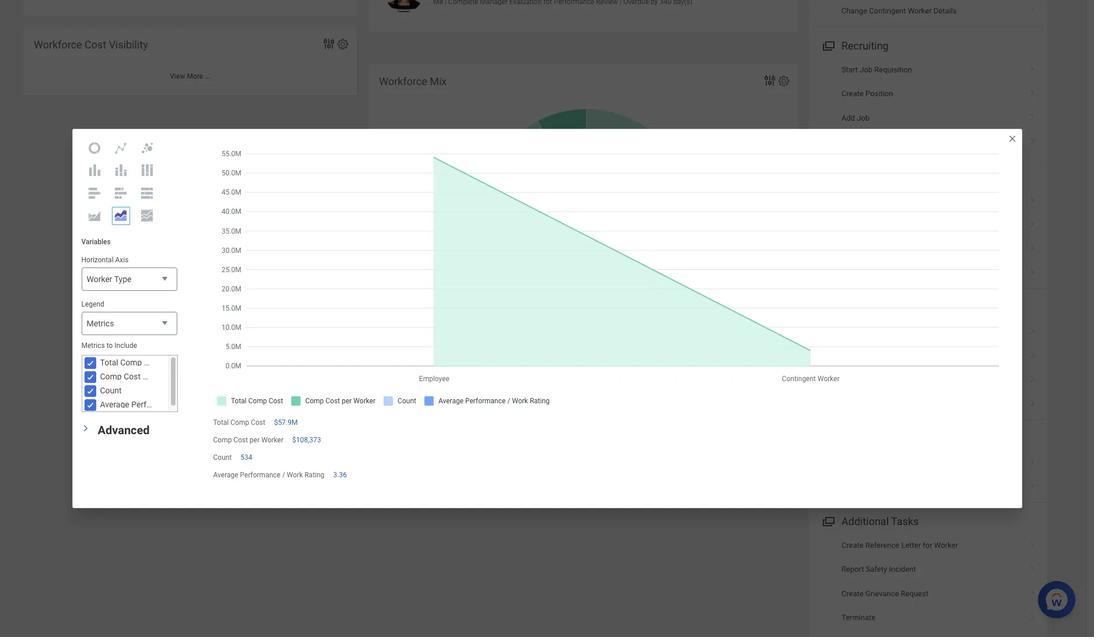 Task type: vqa. For each thing, say whether or not it's contained in the screenshot.
Employer associated with Base Pay
no



Task type: locate. For each thing, give the bounding box(es) containing it.
total comp cost down include
[[100, 358, 161, 368]]

3 list from the top
[[810, 451, 1048, 499]]

workforce mix element
[[369, 64, 798, 388]]

100% area image
[[140, 209, 154, 223]]

1 chevron right image from the top
[[1026, 61, 1041, 73]]

10 chevron right image from the top
[[1026, 586, 1041, 597]]

comp down include
[[120, 358, 142, 368]]

3 menu group image from the top
[[820, 513, 836, 529]]

chevron right image inside start performance review for employee link
[[1026, 265, 1041, 276]]

absence
[[877, 302, 918, 314]]

0 horizontal spatial ...
[[205, 72, 210, 81]]

create
[[842, 89, 864, 98], [842, 541, 864, 550], [842, 590, 864, 598]]

performance down add goal to employees
[[860, 269, 904, 278]]

0 horizontal spatial more
[[187, 72, 203, 81]]

create up add job
[[842, 89, 864, 98]]

for for worker
[[923, 541, 933, 550]]

create for create reference letter for worker
[[842, 541, 864, 550]]

100% column image
[[140, 164, 154, 178]]

metrics inside group
[[81, 342, 105, 350]]

stacked bar image
[[114, 186, 128, 200]]

count down 13 button in the top of the page
[[577, 230, 597, 239]]

list
[[810, 58, 1048, 154], [810, 189, 1048, 285], [810, 451, 1048, 499], [810, 534, 1048, 630]]

1 vertical spatial report
[[842, 566, 864, 574]]

axis
[[115, 256, 129, 264]]

menu group image left recruiting
[[820, 37, 836, 53]]

total down metrics to include
[[100, 358, 118, 368]]

employee
[[943, 269, 976, 278]]

cost left "visibility"
[[85, 39, 106, 51]]

0 vertical spatial &
[[918, 171, 925, 183]]

chevron right image for report safety incident
[[1026, 561, 1041, 573]]

cost left '$57.9m'
[[251, 419, 265, 427]]

per
[[143, 372, 154, 382], [250, 436, 260, 444]]

reference
[[866, 541, 900, 550]]

13 count
[[570, 191, 604, 239]]

add down 'create position'
[[842, 114, 855, 122]]

1 vertical spatial check small image
[[83, 398, 97, 412]]

check small image for count
[[83, 384, 97, 398]]

0 vertical spatial check small image
[[83, 356, 97, 370]]

show
[[878, 327, 897, 336]]

0 horizontal spatial view more ... link
[[23, 67, 357, 86]]

3 create from the top
[[842, 590, 864, 598]]

performance down 534 button
[[240, 472, 281, 480]]

recruiting
[[842, 40, 889, 52]]

stacked column image
[[114, 164, 128, 178]]

2 vertical spatial menu group image
[[820, 513, 836, 529]]

1 horizontal spatial per
[[250, 436, 260, 444]]

total comp cost
[[100, 358, 161, 368], [213, 419, 265, 427]]

0 horizontal spatial to
[[107, 342, 113, 350]]

per down the metrics popup button
[[143, 372, 154, 382]]

chevron right image inside add goal to employees link
[[1026, 241, 1041, 252]]

534
[[241, 454, 252, 462]]

start job requisition link
[[810, 58, 1048, 82]]

1 chevron right image from the top
[[1026, 3, 1041, 14]]

view more ... link
[[23, 67, 357, 86], [369, 368, 798, 388]]

comp cost per worker up 534 button
[[213, 436, 284, 444]]

start down the goal
[[842, 269, 858, 278]]

0 vertical spatial total
[[100, 358, 118, 368]]

2 report from the top
[[842, 566, 864, 574]]

chevron right image inside report safety incident link
[[1026, 561, 1041, 573]]

2 menu group image from the top
[[820, 168, 836, 184]]

menu group image
[[820, 299, 836, 315]]

list containing create reference letter for worker
[[810, 534, 1048, 630]]

0 horizontal spatial view
[[170, 72, 185, 81]]

1 horizontal spatial view more ...
[[563, 374, 604, 382]]

worker
[[908, 7, 932, 15], [900, 221, 924, 229], [87, 275, 112, 284], [156, 372, 182, 382], [262, 436, 284, 444], [935, 541, 958, 550]]

job for start
[[860, 65, 873, 74]]

for
[[932, 269, 941, 278], [923, 541, 933, 550]]

0 horizontal spatial per
[[143, 372, 154, 382]]

0 vertical spatial add
[[842, 114, 855, 122]]

0 vertical spatial per
[[143, 372, 154, 382]]

6 chevron right image from the top
[[1026, 323, 1041, 335]]

0 vertical spatial total comp cost
[[100, 358, 161, 368]]

1 vertical spatial menu group image
[[820, 168, 836, 184]]

2 check small image from the top
[[83, 384, 97, 398]]

5 chevron right image from the top
[[1026, 241, 1041, 252]]

2 chevron right image from the top
[[1026, 109, 1041, 121]]

performance for employee
[[860, 269, 904, 278]]

review
[[906, 269, 930, 278]]

include
[[115, 342, 137, 350]]

menu group image left the additional
[[820, 513, 836, 529]]

chevron right image
[[1026, 61, 1041, 73], [1026, 85, 1041, 97], [1026, 134, 1041, 145], [1026, 216, 1041, 228], [1026, 241, 1041, 252], [1026, 323, 1041, 335], [1026, 348, 1041, 359], [1026, 396, 1041, 408], [1026, 479, 1041, 490], [1026, 586, 1041, 597]]

1 vertical spatial add
[[842, 245, 855, 253]]

create reference letter for worker link
[[810, 534, 1048, 558]]

check small image down metrics to include
[[83, 356, 97, 370]]

1 horizontal spatial ...
[[598, 374, 604, 382]]

view more ... inside 'workforce cost visibility' element
[[170, 72, 210, 81]]

view inside workforce mix element
[[563, 374, 578, 382]]

2 horizontal spatial count
[[577, 230, 597, 239]]

1 vertical spatial more
[[580, 374, 596, 382]]

add goal to employees
[[842, 245, 920, 253]]

to left include
[[107, 342, 113, 350]]

1 create from the top
[[842, 89, 864, 98]]

terminate link
[[810, 606, 1048, 630]]

total inside metrics to include group
[[100, 358, 118, 368]]

get feedback on worker link
[[810, 213, 1048, 237]]

cost
[[85, 39, 106, 51], [144, 358, 161, 368], [124, 372, 141, 382], [251, 419, 265, 427], [234, 436, 248, 444]]

horizontal
[[81, 256, 114, 264]]

1 horizontal spatial total comp cost
[[213, 419, 265, 427]]

job down recruiting
[[860, 65, 873, 74]]

0 horizontal spatial comp cost per worker
[[100, 372, 182, 382]]

workforce for workforce mix
[[379, 75, 427, 88]]

talent
[[887, 171, 916, 183]]

& right time
[[868, 302, 875, 314]]

performance inside start performance review for employee link
[[860, 269, 904, 278]]

&
[[918, 171, 925, 183], [868, 302, 875, 314]]

per up 534 button
[[250, 436, 260, 444]]

report inside "link"
[[842, 327, 864, 336]]

7 chevron right image from the top
[[1026, 537, 1041, 549]]

for right review
[[932, 269, 941, 278]]

letter
[[902, 541, 921, 550]]

goal
[[857, 245, 873, 253]]

advanced
[[98, 424, 150, 438]]

0 vertical spatial create
[[842, 89, 864, 98]]

2 chevron right image from the top
[[1026, 85, 1041, 97]]

menu group image for additional tasks
[[820, 513, 836, 529]]

worker inside metrics to include group
[[156, 372, 182, 382]]

8 chevron right image from the top
[[1026, 561, 1041, 573]]

0 vertical spatial performance
[[927, 171, 988, 183]]

metrics for metrics to include
[[81, 342, 105, 350]]

1 vertical spatial view more ...
[[563, 374, 604, 382]]

1 horizontal spatial performance
[[860, 269, 904, 278]]

create down the additional
[[842, 541, 864, 550]]

total up average
[[213, 419, 229, 427]]

start for start job requisition
[[842, 65, 858, 74]]

check small image up 'chevron down' icon
[[83, 384, 97, 398]]

2 start from the top
[[842, 269, 858, 278]]

donut image
[[88, 141, 102, 155]]

view more ...
[[170, 72, 210, 81], [563, 374, 604, 382]]

9 chevron right image from the top
[[1026, 610, 1041, 621]]

view
[[170, 72, 185, 81], [563, 374, 578, 382]]

4 list from the top
[[810, 534, 1048, 630]]

chevron right image inside get feedback on worker link
[[1026, 216, 1041, 228]]

2 create from the top
[[842, 541, 864, 550]]

0 horizontal spatial workforce
[[34, 39, 82, 51]]

0 vertical spatial workforce
[[34, 39, 82, 51]]

7 chevron right image from the top
[[1026, 348, 1041, 359]]

mix
[[430, 75, 447, 88]]

to inside group
[[107, 342, 113, 350]]

0 vertical spatial report
[[842, 327, 864, 336]]

1 vertical spatial per
[[250, 436, 260, 444]]

workforce cost visibility
[[34, 39, 148, 51]]

1 horizontal spatial &
[[918, 171, 925, 183]]

0 vertical spatial metrics
[[87, 319, 114, 328]]

3.36 button
[[333, 471, 349, 480]]

metrics
[[87, 319, 114, 328], [81, 342, 105, 350]]

1 report from the top
[[842, 327, 864, 336]]

chevron right image inside create reference letter for worker link
[[1026, 537, 1041, 549]]

0 vertical spatial start
[[842, 65, 858, 74]]

0 horizontal spatial &
[[868, 302, 875, 314]]

list containing start job requisition
[[810, 58, 1048, 154]]

0 horizontal spatial total comp cost
[[100, 358, 161, 368]]

0 vertical spatial more
[[187, 72, 203, 81]]

1 horizontal spatial view
[[563, 374, 578, 382]]

create up terminate
[[842, 590, 864, 598]]

advanced button
[[98, 424, 150, 438]]

check small image
[[83, 370, 97, 384], [83, 384, 97, 398]]

average
[[213, 472, 238, 480]]

& right talent
[[918, 171, 925, 183]]

start down recruiting
[[842, 65, 858, 74]]

menu group image left learning, in the top of the page
[[820, 168, 836, 184]]

1 check small image from the top
[[83, 370, 97, 384]]

performance inside advanced 'dialog'
[[240, 472, 281, 480]]

0 vertical spatial view
[[170, 72, 185, 81]]

chevron right image for terminate
[[1026, 610, 1041, 621]]

1 horizontal spatial view more ... link
[[369, 368, 798, 388]]

count
[[577, 230, 597, 239], [100, 386, 122, 396], [213, 454, 232, 462]]

start performance review for employee link
[[810, 261, 1048, 285]]

0 vertical spatial job
[[860, 65, 873, 74]]

comp
[[120, 358, 142, 368], [100, 372, 122, 382], [231, 419, 249, 427], [213, 436, 232, 444]]

$108,373
[[292, 436, 321, 444]]

100% bar image
[[140, 186, 154, 200]]

report left the 'no'
[[842, 327, 864, 336]]

0 vertical spatial to
[[875, 245, 881, 253]]

1 list from the top
[[810, 58, 1048, 154]]

1 vertical spatial total
[[213, 419, 229, 427]]

report left safety
[[842, 566, 864, 574]]

1 vertical spatial count
[[100, 386, 122, 396]]

1 horizontal spatial to
[[875, 245, 881, 253]]

more
[[187, 72, 203, 81], [580, 374, 596, 382]]

...
[[205, 72, 210, 81], [598, 374, 604, 382]]

1 menu group image from the top
[[820, 37, 836, 53]]

1 add from the top
[[842, 114, 855, 122]]

0 vertical spatial for
[[932, 269, 941, 278]]

comp up 534
[[231, 419, 249, 427]]

view more ... for bottom view more ... "link"
[[563, 374, 604, 382]]

to
[[875, 245, 881, 253], [107, 342, 113, 350]]

4 chevron right image from the top
[[1026, 265, 1041, 276]]

performance up get feedback on worker link
[[927, 171, 988, 183]]

1 vertical spatial workforce
[[379, 75, 427, 88]]

add job
[[842, 114, 870, 122]]

comp cost per worker down include
[[100, 372, 182, 382]]

chevron right image inside the terminate link
[[1026, 610, 1041, 621]]

metrics left include
[[81, 342, 105, 350]]

1 vertical spatial create
[[842, 541, 864, 550]]

0 horizontal spatial total
[[100, 358, 118, 368]]

view more ... inside workforce mix element
[[563, 374, 604, 382]]

0 vertical spatial view more ...
[[170, 72, 210, 81]]

2 horizontal spatial performance
[[927, 171, 988, 183]]

variables group
[[73, 228, 186, 421]]

workforce
[[34, 39, 82, 51], [379, 75, 427, 88]]

1 start from the top
[[842, 65, 858, 74]]

chevron right image inside create position link
[[1026, 85, 1041, 97]]

get feedback on worker
[[842, 221, 924, 229]]

per inside metrics to include group
[[143, 372, 154, 382]]

start
[[842, 65, 858, 74], [842, 269, 858, 278]]

0 horizontal spatial count
[[100, 386, 122, 396]]

cost down include
[[124, 372, 141, 382]]

2 vertical spatial performance
[[240, 472, 281, 480]]

2 check small image from the top
[[83, 398, 97, 412]]

bubble image
[[140, 141, 154, 155]]

0 horizontal spatial performance
[[240, 472, 281, 480]]

check small image up 'chevron down' icon
[[83, 398, 97, 412]]

2 list from the top
[[810, 189, 1048, 285]]

4 chevron right image from the top
[[1026, 216, 1041, 228]]

1 vertical spatial performance
[[860, 269, 904, 278]]

horizontal axis group
[[81, 255, 177, 292]]

2 add from the top
[[842, 245, 855, 253]]

metrics inside popup button
[[87, 319, 114, 328]]

add left the goal
[[842, 245, 855, 253]]

0 vertical spatial count
[[577, 230, 597, 239]]

total comp cost up 534
[[213, 419, 265, 427]]

1 horizontal spatial more
[[580, 374, 596, 382]]

employees
[[883, 245, 920, 253]]

more inside 'workforce cost visibility' element
[[187, 72, 203, 81]]

1 vertical spatial job
[[857, 114, 870, 122]]

menu group image
[[820, 37, 836, 53], [820, 168, 836, 184], [820, 513, 836, 529]]

requisition
[[875, 65, 912, 74]]

1 vertical spatial to
[[107, 342, 113, 350]]

chevron right image
[[1026, 3, 1041, 14], [1026, 109, 1041, 121], [1026, 192, 1041, 204], [1026, 265, 1041, 276], [1026, 372, 1041, 383], [1026, 455, 1041, 466], [1026, 537, 1041, 549], [1026, 561, 1041, 573], [1026, 610, 1041, 621]]

1 vertical spatial ...
[[598, 374, 604, 382]]

create for create grievance request
[[842, 590, 864, 598]]

report safety incident
[[842, 566, 916, 574]]

1 vertical spatial comp cost per worker
[[213, 436, 284, 444]]

count up 'advanced'
[[100, 386, 122, 396]]

1 vertical spatial view
[[563, 374, 578, 382]]

metrics down legend
[[87, 319, 114, 328]]

1 vertical spatial start
[[842, 269, 858, 278]]

more inside workforce mix element
[[580, 374, 596, 382]]

5 chevron right image from the top
[[1026, 372, 1041, 383]]

terminate
[[842, 614, 876, 623]]

chevron right image inside add job link
[[1026, 109, 1041, 121]]

on
[[890, 221, 898, 229]]

2 vertical spatial create
[[842, 590, 864, 598]]

for right letter
[[923, 541, 933, 550]]

1 vertical spatial for
[[923, 541, 933, 550]]

chevron right image for change contingent worker details
[[1026, 3, 1041, 14]]

grievance
[[866, 590, 899, 598]]

1 vertical spatial metrics
[[81, 342, 105, 350]]

2 vertical spatial count
[[213, 454, 232, 462]]

chevron right image for add job
[[1026, 109, 1041, 121]]

comp cost per worker inside metrics to include group
[[100, 372, 182, 382]]

list containing get feedback on worker
[[810, 189, 1048, 285]]

0 horizontal spatial view more ...
[[170, 72, 210, 81]]

to right the goal
[[875, 245, 881, 253]]

count up average
[[213, 454, 232, 462]]

total
[[100, 358, 118, 368], [213, 419, 229, 427]]

menu group image for learning, talent & performance
[[820, 168, 836, 184]]

0 vertical spatial menu group image
[[820, 37, 836, 53]]

view more ... for topmost view more ... "link"
[[170, 72, 210, 81]]

1 horizontal spatial workforce
[[379, 75, 427, 88]]

overlaid area image
[[88, 209, 102, 223]]

job down 'create position'
[[857, 114, 870, 122]]

0 vertical spatial ...
[[205, 72, 210, 81]]

check small image down metrics to include
[[83, 370, 97, 384]]

0 vertical spatial comp cost per worker
[[100, 372, 182, 382]]

check small image
[[83, 356, 97, 370], [83, 398, 97, 412]]

chevron right image inside change contingent worker details link
[[1026, 3, 1041, 14]]



Task type: describe. For each thing, give the bounding box(es) containing it.
worker type button
[[81, 268, 177, 292]]

worker inside popup button
[[87, 275, 112, 284]]

1 check small image from the top
[[83, 356, 97, 370]]

change
[[842, 7, 868, 15]]

for for employee
[[932, 269, 941, 278]]

add for recruiting
[[842, 114, 855, 122]]

cost down the metrics popup button
[[144, 358, 161, 368]]

horizontal axis
[[81, 256, 129, 264]]

$57.9m
[[274, 419, 298, 427]]

clustered column image
[[88, 164, 102, 178]]

total comp cost inside metrics to include group
[[100, 358, 161, 368]]

clustered bar image
[[88, 186, 102, 200]]

additional
[[842, 516, 889, 528]]

comp down metrics to include
[[100, 372, 122, 382]]

1 vertical spatial view more ... link
[[369, 368, 798, 388]]

legend group
[[81, 300, 177, 336]]

learning, talent & performance
[[842, 171, 988, 183]]

rating
[[305, 472, 325, 480]]

add job link
[[810, 106, 1048, 130]]

change contingent worker details link
[[810, 0, 1048, 23]]

$108,373 button
[[292, 436, 323, 445]]

time
[[842, 302, 865, 314]]

534 button
[[241, 453, 254, 463]]

create for create position
[[842, 89, 864, 98]]

more for bottom view more ... "link"
[[580, 374, 596, 382]]

report no show list
[[810, 320, 1048, 417]]

job for add
[[857, 114, 870, 122]]

13 button
[[570, 189, 606, 229]]

metrics to include
[[81, 342, 137, 350]]

change contingent worker details
[[842, 7, 957, 15]]

metrics to include group
[[81, 341, 182, 412]]

start performance review for employee
[[842, 269, 976, 278]]

time & absence
[[842, 302, 918, 314]]

0 vertical spatial view more ... link
[[23, 67, 357, 86]]

cost up 534
[[234, 436, 248, 444]]

close chart settings image
[[1008, 134, 1017, 143]]

list for learning, talent & performance
[[810, 189, 1048, 285]]

check small image for comp cost per worker
[[83, 370, 97, 384]]

1 horizontal spatial total
[[213, 419, 229, 427]]

learning,
[[842, 171, 884, 183]]

visibility
[[109, 39, 148, 51]]

chevron right image inside report no show list
[[1026, 372, 1041, 383]]

worker type
[[87, 275, 132, 284]]

create grievance request link
[[810, 582, 1048, 606]]

variables
[[81, 238, 111, 246]]

feedback
[[855, 221, 888, 229]]

additional tasks
[[842, 516, 919, 528]]

3 chevron right image from the top
[[1026, 134, 1041, 145]]

my team element
[[23, 0, 357, 16]]

line image
[[114, 141, 128, 155]]

... inside 'workforce cost visibility' element
[[205, 72, 210, 81]]

report no show
[[842, 327, 897, 336]]

1 vertical spatial total comp cost
[[213, 419, 265, 427]]

13
[[570, 191, 604, 226]]

report no show link
[[810, 320, 1048, 344]]

position
[[866, 89, 893, 98]]

comp up average
[[213, 436, 232, 444]]

more for topmost view more ... "link"
[[187, 72, 203, 81]]

create position
[[842, 89, 893, 98]]

add for learning, talent & performance
[[842, 245, 855, 253]]

3 chevron right image from the top
[[1026, 192, 1041, 204]]

workforce cost visibility element
[[23, 27, 357, 95]]

create position link
[[810, 82, 1048, 106]]

9 chevron right image from the top
[[1026, 479, 1041, 490]]

request
[[901, 590, 929, 598]]

view inside 'workforce cost visibility' element
[[170, 72, 185, 81]]

incident
[[889, 566, 916, 574]]

count inside 13 count
[[577, 230, 597, 239]]

safety
[[866, 566, 888, 574]]

performance for rating
[[240, 472, 281, 480]]

... inside workforce mix element
[[598, 374, 604, 382]]

3.36
[[333, 472, 347, 480]]

metrics button
[[81, 312, 177, 336]]

get
[[842, 221, 854, 229]]

legend
[[81, 300, 104, 309]]

count inside metrics to include group
[[100, 386, 122, 396]]

contingent
[[869, 7, 906, 15]]

create reference letter for worker
[[842, 541, 958, 550]]

workforce for workforce cost visibility
[[34, 39, 82, 51]]

1 horizontal spatial comp cost per worker
[[213, 436, 284, 444]]

8 chevron right image from the top
[[1026, 396, 1041, 408]]

type
[[114, 275, 132, 284]]

stacked area image
[[114, 209, 128, 223]]

6 chevron right image from the top
[[1026, 455, 1041, 466]]

start for start performance review for employee
[[842, 269, 858, 278]]

chevron right image inside create grievance request link
[[1026, 586, 1041, 597]]

chevron down image
[[81, 422, 90, 436]]

$57.9m button
[[274, 418, 300, 428]]

chevron right image for start performance review for employee
[[1026, 265, 1041, 276]]

report for report safety incident
[[842, 566, 864, 574]]

menu group image for recruiting
[[820, 37, 836, 53]]

1 vertical spatial &
[[868, 302, 875, 314]]

chevron right image inside 'start job requisition' link
[[1026, 61, 1041, 73]]

details
[[934, 7, 957, 15]]

workforce mix
[[379, 75, 447, 88]]

list for recruiting
[[810, 58, 1048, 154]]

add goal to employees link
[[810, 237, 1048, 261]]

report safety incident link
[[810, 558, 1048, 582]]

tasks
[[892, 516, 919, 528]]

average performance / work rating
[[213, 472, 325, 480]]

1 horizontal spatial count
[[213, 454, 232, 462]]

report for report no show
[[842, 327, 864, 336]]

metrics for metrics
[[87, 319, 114, 328]]

no
[[866, 327, 876, 336]]

advanced dialog
[[72, 129, 1022, 509]]

create grievance request
[[842, 590, 929, 598]]

chevron right image inside the report no show "link"
[[1026, 323, 1041, 335]]

list for additional tasks
[[810, 534, 1048, 630]]

/
[[282, 472, 285, 480]]

chevron right image for create reference letter for worker
[[1026, 537, 1041, 549]]

work
[[287, 472, 303, 480]]

start job requisition
[[842, 65, 912, 74]]



